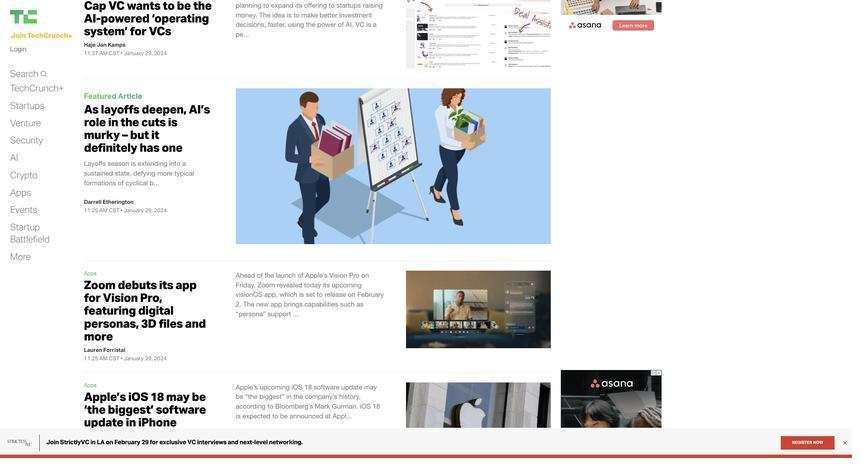 Task type: vqa. For each thing, say whether or not it's contained in the screenshot.
roll
no



Task type: describe. For each thing, give the bounding box(es) containing it.
cyclical
[[126, 179, 148, 187]]

may inside apple's upcoming ios 18 software update may be "the biggest" in the company's history, according to bloomberg's mark gurman. ios 18 is expected to be announced at appl...
[[364, 383, 377, 391]]

0 horizontal spatial on
[[348, 291, 356, 298]]

startup
[[10, 221, 40, 233]]

29, inside darrell etherington 11:25 am cst • january 29, 2024
[[145, 207, 153, 214]]

biggest'
[[108, 402, 154, 417]]

haje
[[84, 41, 96, 48]]

history, inside apple's upcoming ios 18 software update may be "the biggest" in the company's history, according to bloomberg's mark gurman. ios 18 is expected to be announced at appl...
[[339, 393, 361, 401]]

2.
[[236, 300, 241, 308]]

vcs
[[149, 23, 171, 38]]

featured
[[84, 91, 116, 100]]

more
[[10, 250, 31, 262]]

season
[[108, 160, 129, 167]]

join
[[11, 31, 26, 40]]

extending
[[138, 160, 167, 167]]

according
[[236, 402, 266, 410]]

set
[[306, 291, 315, 298]]

isometric layoffs and dismissal. workforce reduction, downsizing, reorganization, restructuring, outsourcing. unemployment, jobless, employee job reduction metaphor. sad fired office worker with box. image
[[236, 88, 551, 244]]

is inside featured article as layoffs deepen, ai's role in the cuts is murky – but it definitely has one
[[168, 115, 177, 129]]

state,
[[115, 169, 132, 177]]

haje jan kamps link
[[84, 41, 126, 48]]

techcrunch
[[27, 31, 68, 40]]

techcrunch link
[[10, 10, 77, 24]]

malik
[[100, 446, 113, 452]]

the inside featured article as layoffs deepen, ai's role in the cuts is murky – but it definitely has one
[[121, 115, 139, 129]]

is inside the ahead of the launch of apple's vision pro on friday, zoom revealed today its upcoming visionos app, which is set to release on february 2. the new app brings capabilities such as "persona" support ...
[[299, 291, 304, 298]]

• inside cap vc wants to be the ai-powered 'operating system' for vcs haje jan kamps 11:37 am cst • january 29, 2024
[[121, 50, 123, 56]]

2024 inside cap vc wants to be the ai-powered 'operating system' for vcs haje jan kamps 11:37 am cst • january 29, 2024
[[154, 50, 167, 56]]

formations
[[84, 179, 116, 187]]

zoom debuts its app for vision pro, featuring digital personas, 3d files and more link
[[84, 278, 206, 344]]

in inside featured article as layoffs deepen, ai's role in the cuts is murky – but it definitely has one
[[108, 115, 118, 129]]

• inside apps zoom debuts its app for vision pro, featuring digital personas, 3d files and more lauren forristal 11:25 am cst • january 29, 2024
[[121, 355, 123, 362]]

1 advertisement element from the top
[[561, 0, 662, 35]]

b...
[[150, 179, 159, 187]]

login link
[[10, 43, 26, 55]]

expected
[[242, 412, 270, 420]]

january inside apps zoom debuts its app for vision pro, featuring digital personas, 3d files and more lauren forristal 11:25 am cst • january 29, 2024
[[124, 355, 144, 362]]

its inside apps zoom debuts its app for vision pro, featuring digital personas, 3d files and more lauren forristal 11:25 am cst • january 29, 2024
[[159, 278, 173, 292]]

one
[[162, 140, 183, 155]]

is inside layoffs season is extending into a sustained state, defying more typical formations of cyclical b...
[[131, 160, 136, 167]]

the inside the ahead of the launch of apple's vision pro on friday, zoom revealed today its upcoming visionos app, which is set to release on february 2. the new app brings capabilities such as "persona" support ...
[[265, 271, 274, 279]]

ahead of the launch of apple's vision pro on friday, zoom revealed today its upcoming visionos app, which is set to release on february 2. the new app brings capabilities such as "persona" support ...
[[236, 271, 384, 318]]

update inside apple's upcoming ios 18 software update may be "the biggest" in the company's history, according to bloomberg's mark gurman. ios 18 is expected to be announced at appl...
[[341, 383, 362, 391]]

startup battlefield
[[10, 221, 50, 245]]

vc
[[108, 0, 125, 13]]

apps apple's ios 18 may be 'the biggest' software update in iphone history, report says
[[84, 382, 206, 442]]

january inside cap vc wants to be the ai-powered 'operating system' for vcs haje jan kamps 11:37 am cst • january 29, 2024
[[124, 50, 144, 56]]

bloomberg's
[[275, 402, 313, 410]]

'the
[[84, 402, 106, 417]]

"the
[[245, 393, 258, 401]]

cap vc wants to be the ai-powered 'operating system' for vcs link
[[84, 0, 212, 38]]

2 horizontal spatial 18
[[373, 402, 380, 410]]

"persona"
[[236, 310, 266, 318]]

upcoming inside apple's upcoming ios 18 software update may be "the biggest" in the company's history, according to bloomberg's mark gurman. ios 18 is expected to be announced at appl...
[[260, 383, 290, 391]]

vision for for
[[103, 290, 138, 305]]

29, inside cap vc wants to be the ai-powered 'operating system' for vcs haje jan kamps 11:37 am cst • january 29, 2024
[[145, 50, 153, 56]]

app inside apps zoom debuts its app for vision pro, featuring digital personas, 3d files and more lauren forristal 11:25 am cst • january 29, 2024
[[176, 278, 197, 292]]

layoffs
[[84, 160, 106, 167]]

ai's
[[189, 102, 210, 116]]

layoffs
[[101, 102, 139, 116]]

2 horizontal spatial ios
[[360, 402, 371, 410]]

in for software
[[126, 415, 136, 430]]

security
[[10, 134, 43, 146]]

of inside layoffs season is extending into a sustained state, defying more typical formations of cyclical b...
[[118, 179, 124, 187]]

darrell etherington link
[[84, 199, 134, 205]]

startups
[[10, 99, 45, 111]]

system'
[[84, 23, 128, 38]]

apple's inside the ahead of the launch of apple's vision pro on friday, zoom revealed today its upcoming visionos app, which is set to release on february 2. the new app brings capabilities such as "persona" support ...
[[305, 271, 328, 279]]

apple logo at entrance to an apple store image
[[406, 383, 551, 458]]

as layoffs deepen, ai's role in the cuts is murky – but it definitely has one link
[[84, 102, 210, 155]]

18 for software
[[304, 383, 312, 391]]

ai
[[10, 152, 18, 163]]

iphone
[[138, 415, 177, 430]]

has
[[140, 140, 159, 155]]

techcrunch+ link
[[10, 82, 64, 94]]

2024 inside apps zoom debuts its app for vision pro, featuring digital personas, 3d files and more lauren forristal 11:25 am cst • january 29, 2024
[[154, 355, 167, 362]]

capabilities
[[305, 300, 338, 308]]

into
[[169, 160, 180, 167]]

launch
[[276, 271, 296, 279]]

defying
[[133, 169, 155, 177]]

darrell etherington 11:25 am cst • january 29, 2024
[[84, 199, 167, 214]]

powered
[[101, 11, 149, 25]]

cap vc wants to be the ai-powered 'operating system' for vcs haje jan kamps 11:37 am cst • january 29, 2024
[[84, 0, 212, 56]]

cst inside cap vc wants to be the ai-powered 'operating system' for vcs haje jan kamps 11:37 am cst • january 29, 2024
[[109, 50, 120, 56]]

crypto
[[10, 169, 37, 181]]

its inside the ahead of the launch of apple's vision pro on friday, zoom revealed today its upcoming visionos app, which is set to release on february 2. the new app brings capabilities such as "persona" support ...
[[323, 281, 330, 289]]

venture link
[[10, 117, 41, 129]]

apps for zoom debuts its app for vision pro, featuring digital personas, 3d files and more
[[84, 270, 97, 276]]

apple's inside apple's upcoming ios 18 software update may be "the biggest" in the company's history, according to bloomberg's mark gurman. ios 18 is expected to be announced at appl...
[[236, 383, 258, 391]]

'operating
[[152, 11, 209, 25]]

be inside apps apple's ios 18 may be 'the biggest' software update in iphone history, report says
[[192, 389, 206, 404]]

may inside apps apple's ios 18 may be 'the biggest' software update in iphone history, report says
[[166, 389, 190, 404]]

startups link
[[10, 99, 45, 111]]

debuts
[[118, 278, 157, 292]]

app inside the ahead of the launch of apple's vision pro on friday, zoom revealed today its upcoming visionos app, which is set to release on february 2. the new app brings capabilities such as "persona" support ...
[[271, 300, 282, 308]]

brings
[[284, 300, 303, 308]]

jan
[[97, 41, 107, 48]]

at
[[325, 412, 331, 420]]

battlefield
[[10, 233, 50, 245]]

ahead
[[236, 271, 255, 279]]

to inside the ahead of the launch of apple's vision pro on friday, zoom revealed today its upcoming visionos app, which is set to release on february 2. the new app brings capabilities such as "persona" support ...
[[317, 291, 323, 298]]

11:37
[[84, 50, 98, 56]]

which
[[280, 291, 297, 298]]

is inside apple's upcoming ios 18 software update may be "the biggest" in the company's history, according to bloomberg's mark gurman. ios 18 is expected to be announced at appl...
[[236, 412, 241, 420]]

events link
[[10, 204, 37, 216]]

1 horizontal spatial on
[[361, 271, 369, 279]]

apple's upcoming ios 18 software update may be "the biggest" in the company's history, according to bloomberg's mark gurman. ios 18 is expected to be announced at appl...
[[236, 383, 380, 420]]

cuts
[[141, 115, 166, 129]]

in for "the
[[286, 393, 292, 401]]

the
[[243, 300, 254, 308]]

ai link
[[10, 152, 18, 164]]



Task type: locate. For each thing, give the bounding box(es) containing it.
0 horizontal spatial its
[[159, 278, 173, 292]]

update up gurman.
[[341, 383, 362, 391]]

2 vertical spatial january
[[124, 355, 144, 362]]

files
[[159, 316, 183, 331]]

2 11:25 from the top
[[84, 355, 98, 362]]

of right ahead
[[257, 271, 263, 279]]

digital
[[138, 303, 174, 318]]

more inside apps zoom debuts its app for vision pro, featuring digital personas, 3d files and more lauren forristal 11:25 am cst • january 29, 2024
[[84, 329, 113, 344]]

1 vertical spatial update
[[84, 415, 123, 430]]

be inside cap vc wants to be the ai-powered 'operating system' for vcs haje jan kamps 11:37 am cst • january 29, 2024
[[177, 0, 191, 13]]

1 29, from the top
[[145, 50, 153, 56]]

events
[[10, 204, 37, 215]]

says
[[167, 428, 192, 442]]

0 vertical spatial vision
[[329, 271, 347, 279]]

is
[[168, 115, 177, 129], [131, 160, 136, 167], [299, 291, 304, 298], [236, 412, 241, 420]]

deepen,
[[142, 102, 186, 116]]

0 vertical spatial apps link
[[10, 186, 31, 198]]

lauren
[[84, 347, 102, 353]]

1 horizontal spatial may
[[364, 383, 377, 391]]

2 2024 from the top
[[154, 207, 167, 214]]

is left set
[[299, 291, 304, 298]]

0 vertical spatial for
[[130, 23, 147, 38]]

apps link for apple's ios 18 may be 'the biggest' software update in iphone history, report says
[[84, 382, 97, 388]]

0 vertical spatial •
[[121, 50, 123, 56]]

3 cst from the top
[[109, 355, 120, 362]]

1 horizontal spatial zoom
[[257, 281, 275, 289]]

pro,
[[140, 290, 162, 305]]

18 for may
[[150, 389, 164, 404]]

0 vertical spatial update
[[341, 383, 362, 391]]

january down forristal
[[124, 355, 144, 362]]

definitely
[[84, 140, 137, 155]]

2 vertical spatial •
[[121, 355, 123, 362]]

0 vertical spatial apps
[[10, 186, 31, 198]]

18 up iphone
[[150, 389, 164, 404]]

the inside apple's upcoming ios 18 software update may be "the biggest" in the company's history, according to bloomberg's mark gurman. ios 18 is expected to be announced at appl...
[[293, 393, 303, 401]]

in inside apps apple's ios 18 may be 'the biggest' software update in iphone history, report says
[[126, 415, 136, 430]]

1 horizontal spatial apple's
[[236, 383, 258, 391]]

more link
[[10, 250, 31, 263]]

support
[[268, 310, 291, 318]]

to right wants
[[163, 0, 175, 13]]

ai-
[[84, 11, 101, 25]]

2024
[[154, 50, 167, 56], [154, 207, 167, 214], [154, 355, 167, 362]]

cap
[[84, 0, 106, 13]]

11:25 inside apps zoom debuts its app for vision pro, featuring digital personas, 3d files and more lauren forristal 11:25 am cst • january 29, 2024
[[84, 355, 98, 362]]

2 vertical spatial 29,
[[145, 355, 153, 362]]

• inside darrell etherington 11:25 am cst • january 29, 2024
[[121, 207, 123, 214]]

11:25
[[84, 207, 98, 214], [84, 355, 98, 362]]

2 horizontal spatial in
[[286, 393, 292, 401]]

aisha malik
[[84, 446, 113, 452]]

1 vertical spatial vision
[[103, 290, 138, 305]]

visionos
[[236, 291, 262, 298]]

1 vertical spatial app
[[271, 300, 282, 308]]

vision inside the ahead of the launch of apple's vision pro on friday, zoom revealed today its upcoming visionos app, which is set to release on february 2. the new app brings capabilities such as "persona" support ...
[[329, 271, 347, 279]]

•
[[121, 50, 123, 56], [121, 207, 123, 214], [121, 355, 123, 362]]

0 horizontal spatial ios
[[128, 389, 148, 404]]

0 horizontal spatial upcoming
[[260, 383, 290, 391]]

0 horizontal spatial 18
[[150, 389, 164, 404]]

its up the release
[[323, 281, 330, 289]]

29, inside apps zoom debuts its app for vision pro, featuring digital personas, 3d files and more lauren forristal 11:25 am cst • january 29, 2024
[[145, 355, 153, 362]]

more up lauren
[[84, 329, 113, 344]]

0 horizontal spatial of
[[118, 179, 124, 187]]

is down according in the bottom of the page
[[236, 412, 241, 420]]

11:25 inside darrell etherington 11:25 am cst • january 29, 2024
[[84, 207, 98, 214]]

1 am from the top
[[99, 50, 108, 56]]

1 11:25 from the top
[[84, 207, 98, 214]]

vision left "pro" on the left
[[329, 271, 347, 279]]

1 horizontal spatial ios
[[292, 383, 303, 391]]

0 vertical spatial on
[[361, 271, 369, 279]]

friday,
[[236, 281, 256, 289]]

for up personas,
[[84, 290, 101, 305]]

0 vertical spatial am
[[99, 50, 108, 56]]

cst inside darrell etherington 11:25 am cst • january 29, 2024
[[109, 207, 120, 214]]

advertisement element
[[561, 0, 662, 35], [561, 370, 662, 458]]

am inside darrell etherington 11:25 am cst • january 29, 2024
[[99, 207, 108, 214]]

1 vertical spatial 11:25
[[84, 355, 98, 362]]

on right "pro" on the left
[[361, 271, 369, 279]]

wants
[[127, 0, 160, 13]]

ios
[[292, 383, 303, 391], [128, 389, 148, 404], [360, 402, 371, 410]]

0 vertical spatial app
[[176, 278, 197, 292]]

0 vertical spatial more
[[157, 169, 173, 177]]

0 horizontal spatial zoom
[[84, 278, 115, 292]]

cst
[[109, 50, 120, 56], [109, 207, 120, 214], [109, 355, 120, 362]]

january
[[124, 50, 144, 56], [124, 207, 144, 214], [124, 355, 144, 362]]

is up state,
[[131, 160, 136, 167]]

2 vertical spatial 2024
[[154, 355, 167, 362]]

0 horizontal spatial history,
[[84, 428, 126, 442]]

zoom up featuring
[[84, 278, 115, 292]]

for inside apps zoom debuts its app for vision pro, featuring digital personas, 3d files and more lauren forristal 11:25 am cst • january 29, 2024
[[84, 290, 101, 305]]

to right expected
[[272, 412, 278, 420]]

company's
[[305, 393, 337, 401]]

the inside cap vc wants to be the ai-powered 'operating system' for vcs haje jan kamps 11:37 am cst • january 29, 2024
[[193, 0, 212, 13]]

1 january from the top
[[124, 50, 144, 56]]

update inside apps apple's ios 18 may be 'the biggest' software update in iphone history, report says
[[84, 415, 123, 430]]

apple's inside apps apple's ios 18 may be 'the biggest' software update in iphone history, report says
[[84, 389, 126, 404]]

of up revealed
[[298, 271, 304, 279]]

+
[[68, 31, 72, 40]]

cst down forristal
[[109, 355, 120, 362]]

apps inside apps apple's ios 18 may be 'the biggest' software update in iphone history, report says
[[84, 382, 97, 388]]

apps zoom debuts its app for vision pro, featuring digital personas, 3d files and more lauren forristal 11:25 am cst • january 29, 2024
[[84, 270, 206, 362]]

to inside cap vc wants to be the ai-powered 'operating system' for vcs haje jan kamps 11:37 am cst • january 29, 2024
[[163, 0, 175, 13]]

update
[[341, 383, 362, 391], [84, 415, 123, 430]]

0 vertical spatial software
[[314, 383, 340, 391]]

and
[[185, 316, 206, 331]]

as
[[84, 102, 99, 116]]

3 january from the top
[[124, 355, 144, 362]]

1 vertical spatial advertisement element
[[561, 370, 662, 458]]

1 horizontal spatial vision
[[329, 271, 347, 279]]

ios right gurman.
[[360, 402, 371, 410]]

article
[[118, 91, 142, 100]]

1 • from the top
[[121, 50, 123, 56]]

lauren forristal link
[[84, 347, 125, 353]]

on up such
[[348, 291, 356, 298]]

aisha
[[84, 446, 98, 452]]

2 vertical spatial am
[[99, 355, 108, 362]]

1 vertical spatial apps
[[84, 270, 97, 276]]

cst down etherington at the left top
[[109, 207, 120, 214]]

cst down kamps
[[109, 50, 120, 56]]

18 right gurman.
[[373, 402, 380, 410]]

app,
[[264, 291, 278, 298]]

layoffs season is extending into a sustained state, defying more typical formations of cyclical b...
[[84, 160, 194, 187]]

more inside layoffs season is extending into a sustained state, defying more typical formations of cyclical b...
[[157, 169, 173, 177]]

for inside cap vc wants to be the ai-powered 'operating system' for vcs haje jan kamps 11:37 am cst • january 29, 2024
[[130, 23, 147, 38]]

1 horizontal spatial app
[[271, 300, 282, 308]]

2 vertical spatial apps
[[84, 382, 97, 388]]

january down kamps
[[124, 50, 144, 56]]

2 january from the top
[[124, 207, 144, 214]]

2 am from the top
[[99, 207, 108, 214]]

2 vertical spatial cst
[[109, 355, 120, 362]]

0 horizontal spatial app
[[176, 278, 197, 292]]

darrell
[[84, 199, 102, 205]]

2 advertisement element from the top
[[561, 370, 662, 458]]

apps link
[[10, 186, 31, 198], [84, 270, 97, 276], [84, 382, 97, 388]]

am inside cap vc wants to be the ai-powered 'operating system' for vcs haje jan kamps 11:37 am cst • january 29, 2024
[[99, 50, 108, 56]]

of down state,
[[118, 179, 124, 187]]

february
[[357, 291, 384, 298]]

update up malik
[[84, 415, 123, 430]]

18 inside apps apple's ios 18 may be 'the biggest' software update in iphone history, report says
[[150, 389, 164, 404]]

as
[[357, 300, 364, 308]]

to down the biggest"
[[267, 402, 273, 410]]

1 horizontal spatial update
[[341, 383, 362, 391]]

2024 inside darrell etherington 11:25 am cst • january 29, 2024
[[154, 207, 167, 214]]

1 vertical spatial cst
[[109, 207, 120, 214]]

0 horizontal spatial vision
[[103, 290, 138, 305]]

0 vertical spatial upcoming
[[332, 281, 362, 289]]

11:25 down darrell
[[84, 207, 98, 214]]

more down into
[[157, 169, 173, 177]]

ios inside apps apple's ios 18 may be 'the biggest' software update in iphone history, report says
[[128, 389, 148, 404]]

january inside darrell etherington 11:25 am cst • january 29, 2024
[[124, 207, 144, 214]]

1 vertical spatial in
[[286, 393, 292, 401]]

3d
[[141, 316, 156, 331]]

0 horizontal spatial in
[[108, 115, 118, 129]]

1 vertical spatial software
[[156, 402, 206, 417]]

0 vertical spatial advertisement element
[[561, 0, 662, 35]]

kamps
[[108, 41, 126, 48]]

0 vertical spatial in
[[108, 115, 118, 129]]

apps inside apps zoom debuts its app for vision pro, featuring digital personas, 3d files and more lauren forristal 11:25 am cst • january 29, 2024
[[84, 270, 97, 276]]

3 am from the top
[[99, 355, 108, 362]]

upcoming down "pro" on the left
[[332, 281, 362, 289]]

upcoming up the biggest"
[[260, 383, 290, 391]]

security link
[[10, 134, 43, 146]]

1 vertical spatial am
[[99, 207, 108, 214]]

1 vertical spatial •
[[121, 207, 123, 214]]

2 cst from the top
[[109, 207, 120, 214]]

release
[[325, 291, 346, 298]]

1 vertical spatial january
[[124, 207, 144, 214]]

2 vertical spatial in
[[126, 415, 136, 430]]

1 vertical spatial apps link
[[84, 270, 97, 276]]

2 horizontal spatial of
[[298, 271, 304, 279]]

zoom up app,
[[257, 281, 275, 289]]

software up says on the left
[[156, 402, 206, 417]]

new
[[256, 300, 269, 308]]

zoom inside apps zoom debuts its app for vision pro, featuring digital personas, 3d files and more lauren forristal 11:25 am cst • january 29, 2024
[[84, 278, 115, 292]]

0 horizontal spatial apple's
[[84, 389, 126, 404]]

...
[[293, 310, 298, 318]]

0 vertical spatial 29,
[[145, 50, 153, 56]]

1 cst from the top
[[109, 50, 120, 56]]

is right cuts
[[168, 115, 177, 129]]

2 vertical spatial apps link
[[84, 382, 97, 388]]

to right set
[[317, 291, 323, 298]]

etherington
[[103, 199, 134, 205]]

history, up gurman.
[[339, 393, 361, 401]]

mark
[[315, 402, 330, 410]]

• down etherington at the left top
[[121, 207, 123, 214]]

am down lauren forristal link in the left of the page
[[99, 355, 108, 362]]

for left the vcs
[[130, 23, 147, 38]]

may
[[364, 383, 377, 391], [166, 389, 190, 404]]

apps link for zoom debuts its app for vision pro, featuring digital personas, 3d files and more
[[84, 270, 97, 276]]

vision inside apps zoom debuts its app for vision pro, featuring digital personas, 3d files and more lauren forristal 11:25 am cst • january 29, 2024
[[103, 290, 138, 305]]

1 horizontal spatial software
[[314, 383, 340, 391]]

personas,
[[84, 316, 139, 331]]

3 2024 from the top
[[154, 355, 167, 362]]

apple's ios 18 may be 'the biggest' software update in iphone history, report says link
[[84, 389, 206, 442]]

its up digital
[[159, 278, 173, 292]]

0 horizontal spatial update
[[84, 415, 123, 430]]

am down darrell etherington link
[[99, 207, 108, 214]]

0 horizontal spatial software
[[156, 402, 206, 417]]

1 horizontal spatial upcoming
[[332, 281, 362, 289]]

ios for upcoming
[[292, 383, 303, 391]]

featured article as layoffs deepen, ai's role in the cuts is murky – but it definitely has one
[[84, 91, 210, 155]]

such
[[340, 300, 355, 308]]

1 horizontal spatial its
[[323, 281, 330, 289]]

18
[[304, 383, 312, 391], [150, 389, 164, 404], [373, 402, 380, 410]]

1 horizontal spatial more
[[157, 169, 173, 177]]

ios for apple's
[[128, 389, 148, 404]]

1 horizontal spatial for
[[130, 23, 147, 38]]

a
[[182, 160, 186, 167]]

0 horizontal spatial for
[[84, 290, 101, 305]]

cst inside apps zoom debuts its app for vision pro, featuring digital personas, 3d files and more lauren forristal 11:25 am cst • january 29, 2024
[[109, 355, 120, 362]]

1 vertical spatial upcoming
[[260, 383, 290, 391]]

• down forristal
[[121, 355, 123, 362]]

zoom inside the ahead of the launch of apple's vision pro on friday, zoom revealed today its upcoming visionos app, which is set to release on february 2. the new app brings capabilities such as "persona" support ...
[[257, 281, 275, 289]]

am inside apps zoom debuts its app for vision pro, featuring digital personas, 3d files and more lauren forristal 11:25 am cst • january 29, 2024
[[99, 355, 108, 362]]

1 vertical spatial 2024
[[154, 207, 167, 214]]

search image
[[40, 71, 47, 77]]

1 vertical spatial 29,
[[145, 207, 153, 214]]

featuring
[[84, 303, 136, 318]]

vision up personas,
[[103, 290, 138, 305]]

am down 'haje jan kamps' link
[[99, 50, 108, 56]]

report
[[128, 428, 164, 442]]

0 vertical spatial january
[[124, 50, 144, 56]]

techcrunch+
[[10, 82, 64, 94]]

software inside apps apple's ios 18 may be 'the biggest' software update in iphone history, report says
[[156, 402, 206, 417]]

in right role
[[108, 115, 118, 129]]

• down kamps
[[121, 50, 123, 56]]

pro
[[349, 271, 360, 279]]

ios up bloomberg's
[[292, 383, 303, 391]]

0 vertical spatial 2024
[[154, 50, 167, 56]]

history, inside apps apple's ios 18 may be 'the biggest' software update in iphone history, report says
[[84, 428, 126, 442]]

1 vertical spatial history,
[[84, 428, 126, 442]]

0 horizontal spatial more
[[84, 329, 113, 344]]

sustained
[[84, 169, 113, 177]]

for
[[130, 23, 147, 38], [84, 290, 101, 305]]

in up bloomberg's
[[286, 393, 292, 401]]

app
[[176, 278, 197, 292], [271, 300, 282, 308]]

2 • from the top
[[121, 207, 123, 214]]

1 2024 from the top
[[154, 50, 167, 56]]

upcoming
[[332, 281, 362, 289], [260, 383, 290, 391]]

1 horizontal spatial history,
[[339, 393, 361, 401]]

0 vertical spatial 11:25
[[84, 207, 98, 214]]

3 29, from the top
[[145, 355, 153, 362]]

– but
[[122, 127, 149, 142]]

ios up iphone
[[128, 389, 148, 404]]

0 vertical spatial history,
[[339, 393, 361, 401]]

role
[[84, 115, 106, 129]]

apple's
[[305, 271, 328, 279], [236, 383, 258, 391], [84, 389, 126, 404]]

2 horizontal spatial apple's
[[305, 271, 328, 279]]

apps for apple's ios 18 may be 'the biggest' software update in iphone history, report says
[[84, 382, 97, 388]]

software up company's
[[314, 383, 340, 391]]

cap vc image
[[406, 0, 551, 69]]

2 29, from the top
[[145, 207, 153, 214]]

software inside apple's upcoming ios 18 software update may be "the biggest" in the company's history, according to bloomberg's mark gurman. ios 18 is expected to be announced at appl...
[[314, 383, 340, 391]]

11:25 down lauren
[[84, 355, 98, 362]]

0 horizontal spatial may
[[166, 389, 190, 404]]

techcrunch image
[[10, 10, 37, 24]]

january down etherington at the left top
[[124, 207, 144, 214]]

history, up malik
[[84, 428, 126, 442]]

join techcrunch +
[[11, 31, 72, 40]]

revealed
[[277, 281, 302, 289]]

18 up company's
[[304, 383, 312, 391]]

upcoming inside the ahead of the launch of apple's vision pro on friday, zoom revealed today its upcoming visionos app, which is set to release on february 2. the new app brings capabilities such as "persona" support ...
[[332, 281, 362, 289]]

vision for apple's
[[329, 271, 347, 279]]

1 horizontal spatial of
[[257, 271, 263, 279]]

to
[[163, 0, 175, 13], [317, 291, 323, 298], [267, 402, 273, 410], [272, 412, 278, 420]]

in left iphone
[[126, 415, 136, 430]]

1 horizontal spatial in
[[126, 415, 136, 430]]

1 vertical spatial for
[[84, 290, 101, 305]]

0 vertical spatial cst
[[109, 50, 120, 56]]

3 • from the top
[[121, 355, 123, 362]]

1 vertical spatial on
[[348, 291, 356, 298]]

1 horizontal spatial 18
[[304, 383, 312, 391]]

in inside apple's upcoming ios 18 software update may be "the biggest" in the company's history, according to bloomberg's mark gurman. ios 18 is expected to be announced at appl...
[[286, 393, 292, 401]]

login
[[10, 45, 26, 53]]

1 vertical spatial more
[[84, 329, 113, 344]]

29,
[[145, 50, 153, 56], [145, 207, 153, 214], [145, 355, 153, 362]]



